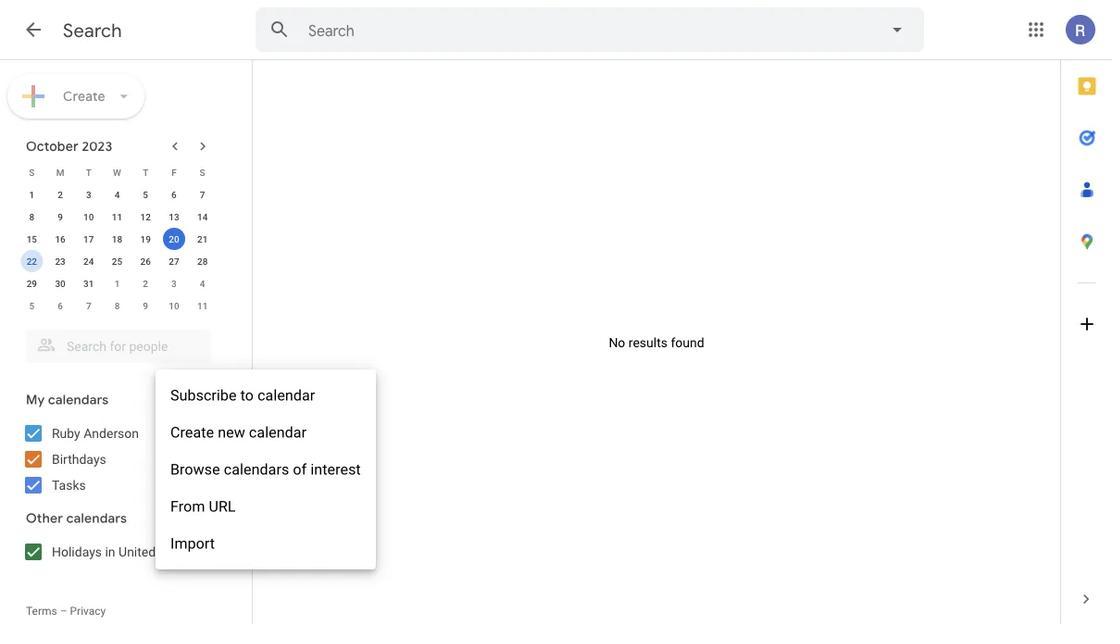 Task type: locate. For each thing, give the bounding box(es) containing it.
1 vertical spatial 10
[[169, 300, 179, 311]]

add calendars. menu
[[156, 369, 376, 569]]

5 row from the top
[[18, 250, 217, 272]]

1 horizontal spatial 9
[[143, 300, 148, 311]]

0 vertical spatial 6
[[171, 189, 177, 200]]

10 inside "element"
[[83, 211, 94, 222]]

create button
[[7, 74, 144, 119]]

24
[[83, 256, 94, 267]]

0 horizontal spatial 9
[[58, 211, 63, 222]]

1 vertical spatial calendar
[[249, 424, 307, 441]]

1 vertical spatial 8
[[114, 300, 120, 311]]

11 element
[[106, 206, 128, 228]]

1 horizontal spatial s
[[200, 167, 205, 178]]

3 row from the top
[[18, 206, 217, 228]]

1 horizontal spatial 11
[[197, 300, 208, 311]]

terms – privacy
[[26, 605, 106, 618]]

2 row from the top
[[18, 183, 217, 206]]

0 horizontal spatial 2
[[58, 189, 63, 200]]

1 up 15 element
[[29, 189, 34, 200]]

calendars up the in
[[66, 510, 127, 527]]

19
[[140, 233, 151, 244]]

no results found
[[609, 335, 704, 350]]

1 horizontal spatial 2
[[143, 278, 148, 289]]

calendars
[[48, 392, 109, 408], [224, 461, 289, 478], [66, 510, 127, 527]]

0 horizontal spatial s
[[29, 167, 35, 178]]

2 down 26 'element'
[[143, 278, 148, 289]]

calendar
[[258, 387, 315, 404], [249, 424, 307, 441]]

create for create new calendar
[[170, 424, 214, 441]]

holidays
[[52, 544, 102, 559]]

11 for 11 element at left
[[112, 211, 122, 222]]

28
[[197, 256, 208, 267]]

28 element
[[191, 250, 214, 272]]

0 vertical spatial 1
[[29, 189, 34, 200]]

1 vertical spatial 2
[[143, 278, 148, 289]]

3 up 10 "element" at the left top of the page
[[86, 189, 91, 200]]

4 up 11 element at left
[[114, 189, 120, 200]]

11 up 18
[[112, 211, 122, 222]]

9 inside "element"
[[143, 300, 148, 311]]

add other calendars image
[[161, 508, 180, 527]]

1 t from the left
[[86, 167, 92, 178]]

0 vertical spatial 8
[[29, 211, 34, 222]]

0 horizontal spatial 10
[[83, 211, 94, 222]]

0 horizontal spatial 11
[[112, 211, 122, 222]]

row containing 29
[[18, 272, 217, 294]]

7
[[200, 189, 205, 200], [86, 300, 91, 311]]

1
[[29, 189, 34, 200], [114, 278, 120, 289]]

october
[[26, 138, 79, 155]]

november 11 element
[[191, 294, 214, 317]]

7 up 14 'element'
[[200, 189, 205, 200]]

november 10 element
[[163, 294, 185, 317]]

7 row from the top
[[18, 294, 217, 317]]

terms
[[26, 605, 57, 618]]

0 vertical spatial create
[[63, 88, 105, 105]]

0 vertical spatial calendars
[[48, 392, 109, 408]]

create inside add calendars. menu
[[170, 424, 214, 441]]

s
[[29, 167, 35, 178], [200, 167, 205, 178]]

15 element
[[21, 228, 43, 250]]

1 horizontal spatial 10
[[169, 300, 179, 311]]

9
[[58, 211, 63, 222], [143, 300, 148, 311]]

0 horizontal spatial create
[[63, 88, 105, 105]]

in
[[105, 544, 115, 559]]

0 vertical spatial 9
[[58, 211, 63, 222]]

s left m
[[29, 167, 35, 178]]

1 up november 8 'element'
[[114, 278, 120, 289]]

calendars for other calendars
[[66, 510, 127, 527]]

november 3 element
[[163, 272, 185, 294]]

other calendars button
[[4, 504, 230, 533]]

13
[[169, 211, 179, 222]]

url
[[209, 498, 236, 515]]

10 element
[[78, 206, 100, 228]]

5 down 29 element
[[29, 300, 34, 311]]

9 up the 16 'element'
[[58, 211, 63, 222]]

21 element
[[191, 228, 214, 250]]

2 s from the left
[[200, 167, 205, 178]]

t
[[86, 167, 92, 178], [143, 167, 148, 178]]

11
[[112, 211, 122, 222], [197, 300, 208, 311]]

Search text field
[[308, 21, 834, 40]]

10 up 17
[[83, 211, 94, 222]]

29 element
[[21, 272, 43, 294]]

25 element
[[106, 250, 128, 272]]

create new calendar
[[170, 424, 307, 441]]

30
[[55, 278, 66, 289]]

1 vertical spatial 3
[[171, 278, 177, 289]]

t down 2023
[[86, 167, 92, 178]]

3
[[86, 189, 91, 200], [171, 278, 177, 289]]

search options image
[[879, 11, 916, 48]]

10
[[83, 211, 94, 222], [169, 300, 179, 311]]

november 6 element
[[49, 294, 71, 317]]

calendars up ruby
[[48, 392, 109, 408]]

10 down 'november 3' element
[[169, 300, 179, 311]]

1 vertical spatial 4
[[200, 278, 205, 289]]

26 element
[[134, 250, 157, 272]]

8 up 15 element
[[29, 211, 34, 222]]

14
[[197, 211, 208, 222]]

ruby
[[52, 425, 80, 441]]

november 7 element
[[78, 294, 100, 317]]

birthdays
[[52, 451, 106, 467]]

row group
[[18, 183, 217, 317]]

0 horizontal spatial t
[[86, 167, 92, 178]]

29
[[27, 278, 37, 289]]

calendars down create new calendar
[[224, 461, 289, 478]]

calendar right the to
[[258, 387, 315, 404]]

14 element
[[191, 206, 214, 228]]

0 vertical spatial 3
[[86, 189, 91, 200]]

1 vertical spatial create
[[170, 424, 214, 441]]

0 horizontal spatial 1
[[29, 189, 34, 200]]

row containing 22
[[18, 250, 217, 272]]

–
[[60, 605, 67, 618]]

my calendars list
[[4, 419, 230, 500]]

24 element
[[78, 250, 100, 272]]

0 horizontal spatial 7
[[86, 300, 91, 311]]

9 down november 2 "element" on the top
[[143, 300, 148, 311]]

0 vertical spatial 11
[[112, 211, 122, 222]]

7 down "31" element
[[86, 300, 91, 311]]

6 down f
[[171, 189, 177, 200]]

ruby anderson
[[52, 425, 139, 441]]

f
[[171, 167, 177, 178]]

states
[[159, 544, 196, 559]]

None search field
[[256, 7, 924, 52]]

1 horizontal spatial 1
[[114, 278, 120, 289]]

0 horizontal spatial 6
[[58, 300, 63, 311]]

3 up november 10 element
[[171, 278, 177, 289]]

create
[[63, 88, 105, 105], [170, 424, 214, 441]]

import
[[170, 535, 215, 552]]

None search field
[[0, 322, 230, 363]]

2023
[[82, 138, 112, 155]]

4 row from the top
[[18, 228, 217, 250]]

row containing 8
[[18, 206, 217, 228]]

1 vertical spatial 9
[[143, 300, 148, 311]]

from url
[[170, 498, 236, 515]]

create up 2023
[[63, 88, 105, 105]]

browse
[[170, 461, 220, 478]]

0 horizontal spatial 4
[[114, 189, 120, 200]]

4
[[114, 189, 120, 200], [200, 278, 205, 289]]

4 up november 11 element
[[200, 278, 205, 289]]

1 vertical spatial 11
[[197, 300, 208, 311]]

0 vertical spatial calendar
[[258, 387, 315, 404]]

of
[[293, 461, 307, 478]]

1 vertical spatial 5
[[29, 300, 34, 311]]

6 down 30 element
[[58, 300, 63, 311]]

row
[[18, 161, 217, 183], [18, 183, 217, 206], [18, 206, 217, 228], [18, 228, 217, 250], [18, 250, 217, 272], [18, 272, 217, 294], [18, 294, 217, 317]]

calendars inside menu
[[224, 461, 289, 478]]

search image
[[261, 11, 298, 48]]

1 horizontal spatial 4
[[200, 278, 205, 289]]

2 inside "element"
[[143, 278, 148, 289]]

0 vertical spatial 10
[[83, 211, 94, 222]]

calendars inside "dropdown button"
[[48, 392, 109, 408]]

november 1 element
[[106, 272, 128, 294]]

other calendars
[[26, 510, 127, 527]]

other
[[26, 510, 63, 527]]

create up browse
[[170, 424, 214, 441]]

5 inside november 5 element
[[29, 300, 34, 311]]

november 5 element
[[21, 294, 43, 317]]

8 down "november 1" element
[[114, 300, 120, 311]]

row containing 5
[[18, 294, 217, 317]]

6 row from the top
[[18, 272, 217, 294]]

w
[[113, 167, 121, 178]]

my calendars
[[26, 392, 109, 408]]

0 vertical spatial 7
[[200, 189, 205, 200]]

1 horizontal spatial t
[[143, 167, 148, 178]]

november 8 element
[[106, 294, 128, 317]]

1 vertical spatial 1
[[114, 278, 120, 289]]

calendars inside dropdown button
[[66, 510, 127, 527]]

1 vertical spatial calendars
[[224, 461, 289, 478]]

1 horizontal spatial create
[[170, 424, 214, 441]]

5 up 12 element
[[143, 189, 148, 200]]

10 for november 10 element
[[169, 300, 179, 311]]

6
[[171, 189, 177, 200], [58, 300, 63, 311]]

search
[[63, 19, 122, 42]]

1 horizontal spatial 5
[[143, 189, 148, 200]]

13 element
[[163, 206, 185, 228]]

2
[[58, 189, 63, 200], [143, 278, 148, 289]]

20, today element
[[163, 228, 185, 250]]

to
[[240, 387, 254, 404]]

tab list
[[1061, 60, 1112, 573]]

18
[[112, 233, 122, 244]]

0 vertical spatial 4
[[114, 189, 120, 200]]

0 vertical spatial 2
[[58, 189, 63, 200]]

2 vertical spatial calendars
[[66, 510, 127, 527]]

8
[[29, 211, 34, 222], [114, 300, 120, 311]]

11 down november 4 element
[[197, 300, 208, 311]]

5
[[143, 189, 148, 200], [29, 300, 34, 311]]

0 vertical spatial 5
[[143, 189, 148, 200]]

calendar up browse calendars of interest
[[249, 424, 307, 441]]

united
[[119, 544, 156, 559]]

s right f
[[200, 167, 205, 178]]

t left f
[[143, 167, 148, 178]]

30 element
[[49, 272, 71, 294]]

31
[[83, 278, 94, 289]]

november 2 element
[[134, 272, 157, 294]]

november 9 element
[[134, 294, 157, 317]]

1 horizontal spatial 8
[[114, 300, 120, 311]]

0 horizontal spatial 5
[[29, 300, 34, 311]]

1 row from the top
[[18, 161, 217, 183]]

create inside popup button
[[63, 88, 105, 105]]

2 down m
[[58, 189, 63, 200]]

no
[[609, 335, 625, 350]]

1 vertical spatial 6
[[58, 300, 63, 311]]



Task type: vqa. For each thing, say whether or not it's contained in the screenshot.


Task type: describe. For each thing, give the bounding box(es) containing it.
27
[[169, 256, 179, 267]]

18 element
[[106, 228, 128, 250]]

1 horizontal spatial 6
[[171, 189, 177, 200]]

found
[[671, 335, 704, 350]]

subscribe
[[170, 387, 237, 404]]

8 inside 'element'
[[114, 300, 120, 311]]

calendar for subscribe to calendar
[[258, 387, 315, 404]]

11 for november 11 element
[[197, 300, 208, 311]]

row containing s
[[18, 161, 217, 183]]

privacy link
[[70, 605, 106, 618]]

search heading
[[63, 19, 122, 42]]

november 4 element
[[191, 272, 214, 294]]

new
[[218, 424, 245, 441]]

tasks
[[52, 477, 86, 493]]

12 element
[[134, 206, 157, 228]]

Search for people text field
[[37, 330, 200, 363]]

row containing 1
[[18, 183, 217, 206]]

12
[[140, 211, 151, 222]]

10 for 10 "element" at the left top of the page
[[83, 211, 94, 222]]

31 element
[[78, 272, 100, 294]]

subscribe to calendar
[[170, 387, 315, 404]]

1 horizontal spatial 3
[[171, 278, 177, 289]]

22 cell
[[18, 250, 46, 272]]

results
[[629, 335, 668, 350]]

calendar for create new calendar
[[249, 424, 307, 441]]

17
[[83, 233, 94, 244]]

my
[[26, 392, 45, 408]]

1 s from the left
[[29, 167, 35, 178]]

1 horizontal spatial 7
[[200, 189, 205, 200]]

0 horizontal spatial 3
[[86, 189, 91, 200]]

anderson
[[84, 425, 139, 441]]

october 2023 grid
[[18, 161, 217, 317]]

16 element
[[49, 228, 71, 250]]

browse calendars of interest
[[170, 461, 361, 478]]

21
[[197, 233, 208, 244]]

row group containing 1
[[18, 183, 217, 317]]

20
[[169, 233, 179, 244]]

terms link
[[26, 605, 57, 618]]

23 element
[[49, 250, 71, 272]]

october 2023
[[26, 138, 112, 155]]

2 t from the left
[[143, 167, 148, 178]]

1 vertical spatial 7
[[86, 300, 91, 311]]

0 horizontal spatial 8
[[29, 211, 34, 222]]

17 element
[[78, 228, 100, 250]]

interest
[[310, 461, 361, 478]]

privacy
[[70, 605, 106, 618]]

my calendars button
[[4, 385, 230, 415]]

go back image
[[22, 19, 44, 41]]

26
[[140, 256, 151, 267]]

from
[[170, 498, 205, 515]]

15
[[27, 233, 37, 244]]

23
[[55, 256, 66, 267]]

22
[[27, 256, 37, 267]]

holidays in united states
[[52, 544, 196, 559]]

25
[[112, 256, 122, 267]]

22 element
[[21, 250, 43, 272]]

create for create
[[63, 88, 105, 105]]

16
[[55, 233, 66, 244]]

row containing 15
[[18, 228, 217, 250]]

20 cell
[[160, 228, 188, 250]]

27 element
[[163, 250, 185, 272]]

calendars for my calendars
[[48, 392, 109, 408]]

m
[[56, 167, 64, 178]]

1 inside "november 1" element
[[114, 278, 120, 289]]

19 element
[[134, 228, 157, 250]]



